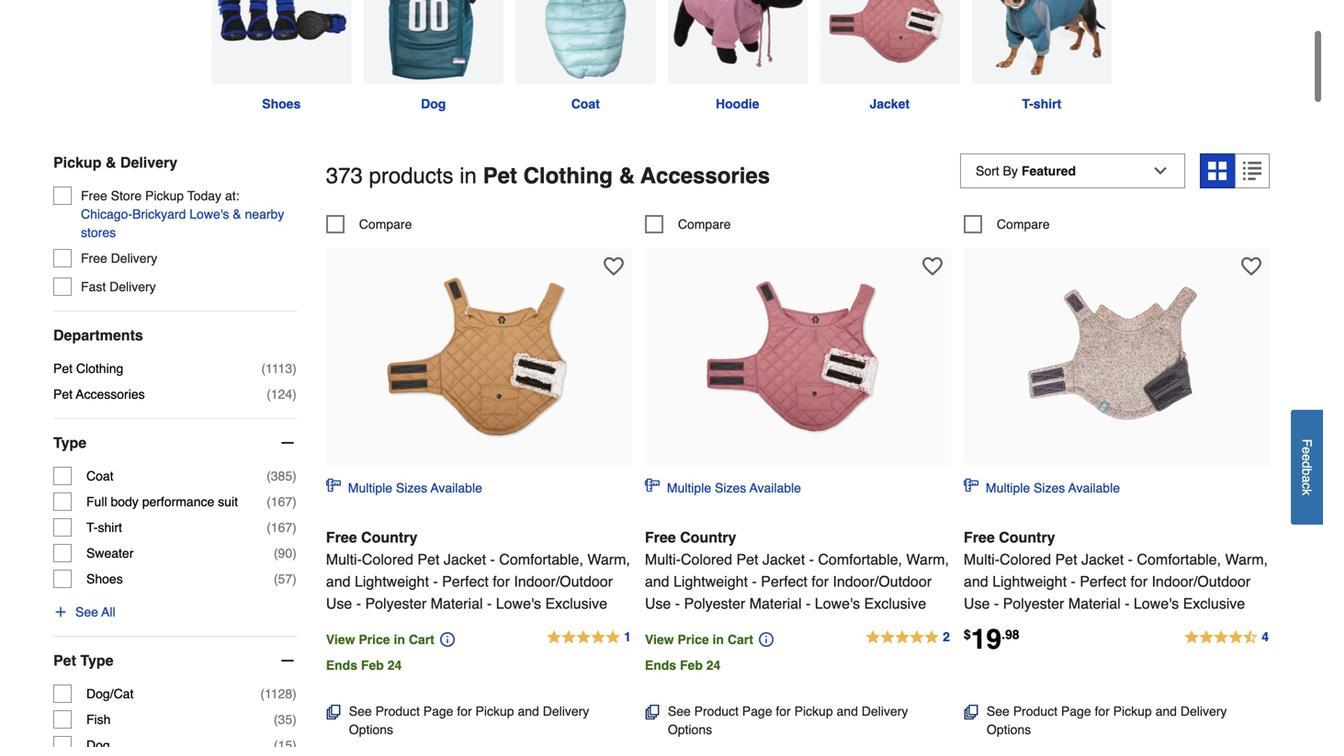 Task type: locate. For each thing, give the bounding box(es) containing it.
2 horizontal spatial available
[[1069, 481, 1120, 495]]

1 country from the left
[[361, 529, 418, 546]]

dog
[[421, 97, 446, 111]]

and
[[326, 573, 351, 590], [645, 573, 670, 590], [964, 573, 989, 590], [518, 704, 539, 719], [837, 704, 858, 719], [1156, 704, 1177, 719]]

warm, up 2
[[907, 551, 949, 568]]

comfortable,
[[499, 551, 583, 568], [818, 551, 902, 568], [1137, 551, 1221, 568]]

1 horizontal spatial multiple
[[667, 481, 711, 495]]

type
[[53, 434, 87, 451], [80, 652, 114, 669]]

available for 2nd multiple sizes available link from left
[[750, 481, 801, 495]]

1 options from the left
[[349, 722, 393, 737]]

2 24 from the left
[[707, 658, 721, 673]]

3 sizes from the left
[[1034, 481, 1065, 495]]

multiple for 2nd multiple sizes available link from left
[[667, 481, 711, 495]]

pet accessories
[[53, 387, 145, 402]]

( for pet accessories
[[267, 387, 271, 402]]

compare inside the 5014656263 element
[[359, 217, 412, 231]]

1 view price in cart from the left
[[326, 632, 435, 647]]

cart left info image
[[728, 632, 753, 647]]

0 horizontal spatial view price in cart
[[326, 632, 435, 647]]

see all
[[75, 605, 115, 620]]

1113
[[266, 361, 292, 376]]

multiple sizes available
[[348, 481, 482, 495], [667, 481, 801, 495], [986, 481, 1120, 495]]

1 horizontal spatial heart outline image
[[1241, 256, 1262, 277]]

57
[[278, 572, 292, 586]]

5014656263 element
[[326, 215, 412, 233]]

1 multiple sizes available from the left
[[348, 481, 482, 495]]

0 horizontal spatial 5 stars image
[[546, 627, 632, 649]]

ends for 2
[[645, 658, 676, 673]]

9 ) from the top
[[292, 712, 297, 727]]

view price in cart element
[[326, 627, 457, 653], [645, 627, 776, 653]]

2 horizontal spatial multiple sizes available link
[[964, 478, 1120, 497]]

& up heart outline icon in the top of the page
[[619, 163, 635, 188]]

list view image
[[1243, 162, 1262, 180]]

minus image up ( 1128 )
[[278, 652, 297, 670]]

385
[[271, 469, 292, 483]]

7 ) from the top
[[292, 572, 297, 586]]

& down at:
[[233, 207, 241, 222]]

1 vertical spatial coat
[[86, 469, 114, 483]]

price right 1
[[678, 632, 709, 647]]

multiple for third multiple sizes available link
[[986, 481, 1030, 495]]

shirt up sweater
[[98, 520, 122, 535]]

exclusive up 4.5 stars image
[[1183, 595, 1245, 612]]

0 vertical spatial ( 167 )
[[267, 495, 297, 509]]

1 horizontal spatial coat
[[571, 97, 600, 111]]

view price in cart
[[326, 632, 435, 647], [645, 632, 753, 647]]

ends
[[326, 658, 358, 673], [645, 658, 676, 673]]

price for 2
[[678, 632, 709, 647]]

1 horizontal spatial free country multi-colored pet jacket - comfortable, warm, and lightweight - perfect for indoor/outdoor use - polyester material - lowe's exclusive image
[[697, 257, 899, 459]]

2 horizontal spatial country
[[999, 529, 1056, 546]]

shirt
[[1034, 97, 1062, 111], [98, 520, 122, 535]]

accessories
[[641, 163, 770, 188], [76, 387, 145, 402]]

2 horizontal spatial lightweight
[[993, 573, 1067, 590]]

1 horizontal spatial multiple sizes available
[[667, 481, 801, 495]]

1 horizontal spatial exclusive
[[864, 595, 927, 612]]

comfortable, up 1 button
[[499, 551, 583, 568]]

1 minus image from the top
[[278, 434, 297, 452]]

1 horizontal spatial view price in cart
[[645, 632, 753, 647]]

pet type
[[53, 652, 114, 669]]

1 colored from the left
[[362, 551, 414, 568]]

t-shirt down pet clothing & accessories type t-shirt image
[[1022, 97, 1062, 111]]

t-shirt link
[[966, 0, 1118, 113]]

2 view price in cart element from the left
[[645, 627, 776, 653]]

for
[[493, 573, 510, 590], [812, 573, 829, 590], [1131, 573, 1148, 590], [457, 704, 472, 719], [776, 704, 791, 719], [1095, 704, 1110, 719]]

minus image inside pet type button
[[278, 652, 297, 670]]

feb for 1
[[361, 658, 384, 673]]

2 ends feb 24 element from the left
[[645, 658, 728, 673]]

0 vertical spatial accessories
[[641, 163, 770, 188]]

0 horizontal spatial product
[[376, 704, 420, 719]]

0 horizontal spatial comfortable,
[[499, 551, 583, 568]]

1 multiple from the left
[[348, 481, 392, 495]]

country
[[361, 529, 418, 546], [680, 529, 737, 546], [999, 529, 1056, 546]]

1 horizontal spatial shirt
[[1034, 97, 1062, 111]]

2 horizontal spatial compare
[[997, 217, 1050, 231]]

1 vertical spatial minus image
[[278, 652, 297, 670]]

2 view from the left
[[645, 632, 674, 647]]

1 perfect from the left
[[442, 573, 489, 590]]

ends feb 24
[[326, 658, 402, 673], [645, 658, 721, 673]]

1 horizontal spatial cart
[[728, 632, 753, 647]]

1 horizontal spatial use
[[645, 595, 671, 612]]

shirt down pet clothing & accessories type t-shirt image
[[1034, 97, 1062, 111]]

1 multi- from the left
[[326, 551, 362, 568]]

4
[[1262, 629, 1269, 644]]

0 horizontal spatial view price in cart element
[[326, 627, 457, 653]]

2 ends feb 24 from the left
[[645, 658, 721, 673]]

multi-
[[326, 551, 362, 568], [645, 551, 681, 568], [964, 551, 1000, 568]]

0 horizontal spatial feb
[[361, 658, 384, 673]]

3 warm, from the left
[[1226, 551, 1268, 568]]

product
[[376, 704, 420, 719], [694, 704, 739, 719], [1013, 704, 1058, 719]]

2 horizontal spatial use
[[964, 595, 990, 612]]

delivery up fast delivery
[[111, 251, 157, 266]]

1 horizontal spatial in
[[460, 163, 477, 188]]

e up d
[[1300, 447, 1315, 454]]

1 horizontal spatial options
[[668, 722, 712, 737]]

1 ends feb 24 element from the left
[[326, 658, 409, 673]]

departments element
[[53, 326, 297, 345]]

0 horizontal spatial material
[[431, 595, 483, 612]]

1 button
[[546, 627, 632, 649]]

1 horizontal spatial compare
[[678, 217, 731, 231]]

at:
[[225, 188, 239, 203]]

1 polyester from the left
[[365, 595, 427, 612]]

0 horizontal spatial clothing
[[76, 361, 123, 376]]

1 horizontal spatial 24
[[707, 658, 721, 673]]

1 exclusive from the left
[[545, 595, 608, 612]]

t- down full
[[86, 520, 98, 535]]

( 167 ) down 385
[[267, 495, 297, 509]]

& up store
[[106, 154, 116, 171]]

( for fish
[[274, 712, 278, 727]]

1 horizontal spatial material
[[750, 595, 802, 612]]

2 e from the top
[[1300, 454, 1315, 461]]

t- down pet clothing & accessories type t-shirt image
[[1022, 97, 1034, 111]]

1 horizontal spatial lightweight
[[674, 573, 748, 590]]

3 available from the left
[[1069, 481, 1120, 495]]

warm, up 1
[[588, 551, 630, 568]]

accessories up 5014656301 element
[[641, 163, 770, 188]]

1 ) from the top
[[292, 361, 297, 376]]

( for shoes
[[274, 572, 278, 586]]

( 90 )
[[274, 546, 297, 561]]

2 options from the left
[[668, 722, 712, 737]]

ends feb 24 for 2
[[645, 658, 721, 673]]

sizes
[[396, 481, 428, 495], [715, 481, 746, 495], [1034, 481, 1065, 495]]

0 horizontal spatial see product page for pickup and delivery options
[[349, 704, 589, 737]]

c
[[1300, 483, 1315, 489]]

2 horizontal spatial colored
[[1000, 551, 1051, 568]]

price left info icon
[[359, 632, 390, 647]]

comfortable, up 4 button
[[1137, 551, 1221, 568]]

free country multi-colored pet jacket - comfortable, warm, and lightweight - perfect for indoor/outdoor use - polyester material - lowe's exclusive image for 3rd multiple sizes available link from right
[[378, 257, 580, 459]]

body
[[111, 495, 139, 509]]

( 167 )
[[267, 495, 297, 509], [267, 520, 297, 535]]

1 5 stars image from the left
[[546, 627, 632, 649]]

19
[[971, 623, 1002, 655]]

( 57 )
[[274, 572, 297, 586]]

2 cart from the left
[[728, 632, 753, 647]]

multiple sizes available for third multiple sizes available link
[[986, 481, 1120, 495]]

1 horizontal spatial free country multi-colored pet jacket - comfortable, warm, and lightweight - perfect for indoor/outdoor use - polyester material - lowe's exclusive
[[645, 529, 949, 612]]

90
[[278, 546, 292, 561]]

&
[[106, 154, 116, 171], [619, 163, 635, 188], [233, 207, 241, 222]]

multiple
[[348, 481, 392, 495], [667, 481, 711, 495], [986, 481, 1030, 495]]

indoor/outdoor up 2 button
[[833, 573, 932, 590]]

0 horizontal spatial sizes
[[396, 481, 428, 495]]

plus image
[[53, 605, 68, 620]]

1 multiple sizes available link from the left
[[326, 478, 482, 497]]

4 button
[[1184, 627, 1270, 649]]

0 horizontal spatial free country multi-colored pet jacket - comfortable, warm, and lightweight - perfect for indoor/outdoor use - polyester material - lowe's exclusive image
[[378, 257, 580, 459]]

2 page from the left
[[742, 704, 772, 719]]

167 for full body performance suit
[[271, 495, 292, 509]]

2 multiple sizes available from the left
[[667, 481, 801, 495]]

3 ) from the top
[[292, 469, 297, 483]]

0 horizontal spatial available
[[431, 481, 482, 495]]

1 horizontal spatial comfortable,
[[818, 551, 902, 568]]

exclusive up 1 button
[[545, 595, 608, 612]]

t-
[[1022, 97, 1034, 111], [86, 520, 98, 535]]

compare inside 5014656317 'element'
[[997, 217, 1050, 231]]

compare for 5014656301 element
[[678, 217, 731, 231]]

0 horizontal spatial exclusive
[[545, 595, 608, 612]]

5 stars image containing 1
[[546, 627, 632, 649]]

price
[[359, 632, 390, 647], [678, 632, 709, 647]]

compare inside 5014656301 element
[[678, 217, 731, 231]]

indoor/outdoor up 1 button
[[514, 573, 613, 590]]

free country multi-colored pet jacket - comfortable, warm, and lightweight - perfect for indoor/outdoor use - polyester material - lowe's exclusive image
[[378, 257, 580, 459], [697, 257, 899, 459], [1016, 257, 1218, 459]]

0 horizontal spatial page
[[423, 704, 453, 719]]

)
[[292, 361, 297, 376], [292, 387, 297, 402], [292, 469, 297, 483], [292, 495, 297, 509], [292, 520, 297, 535], [292, 546, 297, 561], [292, 572, 297, 586], [292, 687, 297, 701], [292, 712, 297, 727]]

5014656301 element
[[645, 215, 731, 233]]

1 horizontal spatial multiple sizes available link
[[645, 478, 801, 497]]

pickup
[[53, 154, 102, 171], [145, 188, 184, 203], [476, 704, 514, 719], [795, 704, 833, 719], [1114, 704, 1152, 719]]

5 stars image containing 2
[[865, 627, 951, 649]]

shoes down pet clothing & accessories type shoes image
[[262, 97, 301, 111]]

jacket
[[870, 97, 910, 111], [444, 551, 486, 568], [763, 551, 805, 568], [1082, 551, 1124, 568]]

0 horizontal spatial accessories
[[76, 387, 145, 402]]

view
[[326, 632, 355, 647], [645, 632, 674, 647]]

coat up full
[[86, 469, 114, 483]]

1 24 from the left
[[388, 658, 402, 673]]

compare for 5014656317 'element'
[[997, 217, 1050, 231]]

1 price from the left
[[359, 632, 390, 647]]

2 free country multi-colored pet jacket - comfortable, warm, and lightweight - perfect for indoor/outdoor use - polyester material - lowe's exclusive from the left
[[645, 529, 949, 612]]

3 product from the left
[[1013, 704, 1058, 719]]

2 view price in cart from the left
[[645, 632, 753, 647]]

0 horizontal spatial options
[[349, 722, 393, 737]]

0 horizontal spatial country
[[361, 529, 418, 546]]

2 ( 167 ) from the top
[[267, 520, 297, 535]]

products
[[369, 163, 454, 188]]

2 horizontal spatial multiple sizes available
[[986, 481, 1120, 495]]

0 vertical spatial clothing
[[523, 163, 613, 188]]

polyester
[[365, 595, 427, 612], [684, 595, 746, 612], [1003, 595, 1065, 612]]

2 horizontal spatial page
[[1061, 704, 1091, 719]]

1 horizontal spatial t-shirt
[[1022, 97, 1062, 111]]

1 horizontal spatial 5 stars image
[[865, 627, 951, 649]]

2 warm, from the left
[[907, 551, 949, 568]]

3 country from the left
[[999, 529, 1056, 546]]

( for coat
[[267, 469, 271, 483]]

heart outline image
[[923, 256, 943, 277], [1241, 256, 1262, 277]]

0 horizontal spatial lightweight
[[355, 573, 429, 590]]

5 stars image for 2 button
[[865, 627, 951, 649]]

1 vertical spatial clothing
[[76, 361, 123, 376]]

( for full body performance suit
[[267, 495, 271, 509]]

2 horizontal spatial warm,
[[1226, 551, 1268, 568]]

2 horizontal spatial in
[[713, 632, 724, 647]]

0 vertical spatial coat
[[571, 97, 600, 111]]

e up "b"
[[1300, 454, 1315, 461]]

0 horizontal spatial warm,
[[588, 551, 630, 568]]

167 up 90
[[271, 520, 292, 535]]

dog link
[[358, 0, 510, 113]]

0 vertical spatial t-
[[1022, 97, 1034, 111]]

3 indoor/outdoor from the left
[[1152, 573, 1251, 590]]

ends feb 24 element
[[326, 658, 409, 673], [645, 658, 728, 673]]

0 horizontal spatial compare
[[359, 217, 412, 231]]

type down pet accessories
[[53, 434, 87, 451]]

view price in cart left info icon
[[326, 632, 435, 647]]

1 horizontal spatial perfect
[[761, 573, 808, 590]]

0 horizontal spatial ends
[[326, 658, 358, 673]]

2 5 stars image from the left
[[865, 627, 951, 649]]

1 compare from the left
[[359, 217, 412, 231]]

e
[[1300, 447, 1315, 454], [1300, 454, 1315, 461]]

minus image
[[278, 434, 297, 452], [278, 652, 297, 670]]

2 feb from the left
[[680, 658, 703, 673]]

perfect
[[442, 573, 489, 590], [761, 573, 808, 590], [1080, 573, 1127, 590]]

2 sizes from the left
[[715, 481, 746, 495]]

1 heart outline image from the left
[[923, 256, 943, 277]]

cart left info icon
[[409, 632, 435, 647]]

use
[[326, 595, 352, 612], [645, 595, 671, 612], [964, 595, 990, 612]]

view price in cart element for 1
[[326, 627, 457, 653]]

( for sweater
[[274, 546, 278, 561]]

1 horizontal spatial polyester
[[684, 595, 746, 612]]

1 cart from the left
[[409, 632, 435, 647]]

0 horizontal spatial view
[[326, 632, 355, 647]]

5014656317 element
[[964, 215, 1050, 233]]

shoes
[[262, 97, 301, 111], [86, 572, 123, 586]]

shoes down sweater
[[86, 572, 123, 586]]

in left info image
[[713, 632, 724, 647]]

0 horizontal spatial ends feb 24 element
[[326, 658, 409, 673]]

minus image inside type button
[[278, 434, 297, 452]]

1 page from the left
[[423, 704, 453, 719]]

2 country from the left
[[680, 529, 737, 546]]

delivery down 2 button
[[862, 704, 908, 719]]

t-shirt
[[1022, 97, 1062, 111], [86, 520, 122, 535]]

view for 2
[[645, 632, 674, 647]]

0 horizontal spatial perfect
[[442, 573, 489, 590]]

2 ends from the left
[[645, 658, 676, 673]]

accessories down pet clothing
[[76, 387, 145, 402]]

1 vertical spatial 167
[[271, 520, 292, 535]]

2 horizontal spatial &
[[619, 163, 635, 188]]

warm, up 4
[[1226, 551, 1268, 568]]

free country multi-colored pet jacket - comfortable, warm, and lightweight - perfect for indoor/outdoor use - polyester material - lowe's exclusive image for 2nd multiple sizes available link from left
[[697, 257, 899, 459]]

3 multiple from the left
[[986, 481, 1030, 495]]

in
[[460, 163, 477, 188], [394, 632, 405, 647], [713, 632, 724, 647]]

(
[[261, 361, 266, 376], [267, 387, 271, 402], [267, 469, 271, 483], [267, 495, 271, 509], [267, 520, 271, 535], [274, 546, 278, 561], [274, 572, 278, 586], [260, 687, 265, 701], [274, 712, 278, 727]]

delivery
[[120, 154, 178, 171], [111, 251, 157, 266], [109, 279, 156, 294], [543, 704, 589, 719], [862, 704, 908, 719], [1181, 704, 1227, 719]]

view price in cart for 1
[[326, 632, 435, 647]]

free country multi-colored pet jacket - comfortable, warm, and lightweight - perfect for indoor/outdoor use - polyester material - lowe's exclusive
[[326, 529, 630, 612], [645, 529, 949, 612], [964, 529, 1268, 612]]

0 horizontal spatial use
[[326, 595, 352, 612]]

0 horizontal spatial multiple sizes available link
[[326, 478, 482, 497]]

1 warm, from the left
[[588, 551, 630, 568]]

view price in cart left info image
[[645, 632, 753, 647]]

indoor/outdoor up 4.5 stars image
[[1152, 573, 1251, 590]]

see all button
[[53, 603, 115, 621]]

2 horizontal spatial free country multi-colored pet jacket - comfortable, warm, and lightweight - perfect for indoor/outdoor use - polyester material - lowe's exclusive image
[[1016, 257, 1218, 459]]

1 horizontal spatial product
[[694, 704, 739, 719]]

1
[[624, 629, 631, 644]]

pet clothing & accessories type shoes image
[[212, 0, 351, 84]]

2 multiple from the left
[[667, 481, 711, 495]]

2 ) from the top
[[292, 387, 297, 402]]

167 down 385
[[271, 495, 292, 509]]

0 horizontal spatial multiple sizes available
[[348, 481, 482, 495]]

2 available from the left
[[750, 481, 801, 495]]

feb for 2
[[680, 658, 703, 673]]

1 horizontal spatial feb
[[680, 658, 703, 673]]

1 vertical spatial shoes
[[86, 572, 123, 586]]

( 167 ) up 90
[[267, 520, 297, 535]]

$
[[964, 627, 971, 642]]

1 ends from the left
[[326, 658, 358, 673]]

t-shirt up sweater
[[86, 520, 122, 535]]

suit
[[218, 495, 238, 509]]

2 horizontal spatial comfortable,
[[1137, 551, 1221, 568]]

in left info icon
[[394, 632, 405, 647]]

3 compare from the left
[[997, 217, 1050, 231]]

0 horizontal spatial in
[[394, 632, 405, 647]]

2 horizontal spatial multi-
[[964, 551, 1000, 568]]

2 horizontal spatial multiple
[[986, 481, 1030, 495]]

3 free country multi-colored pet jacket - comfortable, warm, and lightweight - perfect for indoor/outdoor use - polyester material - lowe's exclusive image from the left
[[1016, 257, 1218, 459]]

ends feb 24 element for 2
[[645, 658, 728, 673]]

1 horizontal spatial view
[[645, 632, 674, 647]]

2 price from the left
[[678, 632, 709, 647]]

1 see product page for pickup and delivery options from the left
[[349, 704, 589, 737]]

5 stars image
[[546, 627, 632, 649], [865, 627, 951, 649]]

exclusive up 2 button
[[864, 595, 927, 612]]

) for pet clothing
[[292, 361, 297, 376]]

0 horizontal spatial polyester
[[365, 595, 427, 612]]

1 e from the top
[[1300, 447, 1315, 454]]

0 horizontal spatial t-
[[86, 520, 98, 535]]

1 horizontal spatial multi-
[[645, 551, 681, 568]]

0 horizontal spatial heart outline image
[[923, 256, 943, 277]]

) for coat
[[292, 469, 297, 483]]

warm,
[[588, 551, 630, 568], [907, 551, 949, 568], [1226, 551, 1268, 568]]

1 167 from the top
[[271, 495, 292, 509]]

compare
[[359, 217, 412, 231], [678, 217, 731, 231], [997, 217, 1050, 231]]

-
[[490, 551, 495, 568], [809, 551, 814, 568], [1128, 551, 1133, 568], [433, 573, 438, 590], [752, 573, 757, 590], [1071, 573, 1076, 590], [356, 595, 361, 612], [487, 595, 492, 612], [675, 595, 680, 612], [806, 595, 811, 612], [994, 595, 999, 612], [1125, 595, 1130, 612]]

0 horizontal spatial 24
[[388, 658, 402, 673]]

$ 19 .98
[[964, 623, 1020, 655]]

in right products
[[460, 163, 477, 188]]

pet inside button
[[53, 652, 76, 669]]

1 free country multi-colored pet jacket - comfortable, warm, and lightweight - perfect for indoor/outdoor use - polyester material - lowe's exclusive image from the left
[[378, 257, 580, 459]]

colored
[[362, 551, 414, 568], [681, 551, 732, 568], [1000, 551, 1051, 568]]

comfortable, up 2 button
[[818, 551, 902, 568]]

2 horizontal spatial see product page for pickup and delivery options
[[987, 704, 1227, 737]]

type up dog/cat in the left bottom of the page
[[80, 652, 114, 669]]

1 vertical spatial shirt
[[98, 520, 122, 535]]

grid view image
[[1209, 162, 1227, 180]]

coat down pet clothing & accessories type coat 'image'
[[571, 97, 600, 111]]

view price in cart for 2
[[645, 632, 753, 647]]

0 vertical spatial 167
[[271, 495, 292, 509]]

2 horizontal spatial polyester
[[1003, 595, 1065, 612]]

1 view price in cart element from the left
[[326, 627, 457, 653]]

0 horizontal spatial ends feb 24
[[326, 658, 402, 673]]

2 horizontal spatial indoor/outdoor
[[1152, 573, 1251, 590]]

1 ends feb 24 from the left
[[326, 658, 402, 673]]

1 horizontal spatial indoor/outdoor
[[833, 573, 932, 590]]

minus image up ( 385 )
[[278, 434, 297, 452]]

2 exclusive from the left
[[864, 595, 927, 612]]

2 167 from the top
[[271, 520, 292, 535]]

6 ) from the top
[[292, 546, 297, 561]]

167
[[271, 495, 292, 509], [271, 520, 292, 535]]

options
[[349, 722, 393, 737], [668, 722, 712, 737], [987, 722, 1031, 737]]

2 compare from the left
[[678, 217, 731, 231]]

lowe's
[[190, 207, 229, 222], [496, 595, 541, 612], [815, 595, 860, 612], [1134, 595, 1179, 612]]

clothing
[[523, 163, 613, 188], [76, 361, 123, 376]]

0 horizontal spatial indoor/outdoor
[[514, 573, 613, 590]]

) for t-shirt
[[292, 520, 297, 535]]

1 feb from the left
[[361, 658, 384, 673]]

1 vertical spatial ( 167 )
[[267, 520, 297, 535]]



Task type: describe. For each thing, give the bounding box(es) containing it.
minus image for type
[[278, 434, 297, 452]]

chicago-brickyard lowe's & nearby stores
[[81, 207, 284, 240]]

multiple sizes available for 2nd multiple sizes available link from left
[[667, 481, 801, 495]]

2 multi- from the left
[[645, 551, 681, 568]]

delivery up the free store pickup today at:
[[120, 154, 178, 171]]

1 vertical spatial accessories
[[76, 387, 145, 402]]

1 lightweight from the left
[[355, 573, 429, 590]]

1 vertical spatial type
[[80, 652, 114, 669]]

ends feb 24 for 1
[[326, 658, 402, 673]]

3 lightweight from the left
[[993, 573, 1067, 590]]

3 perfect from the left
[[1080, 573, 1127, 590]]

0 horizontal spatial t-shirt
[[86, 520, 122, 535]]

167 for t-shirt
[[271, 520, 292, 535]]

( 1128 )
[[260, 687, 297, 701]]

( 1113 )
[[261, 361, 297, 376]]

jacket link
[[814, 0, 966, 113]]

chicago-brickyard lowe's & nearby stores button
[[81, 205, 297, 242]]

1 free country multi-colored pet jacket - comfortable, warm, and lightweight - perfect for indoor/outdoor use - polyester material - lowe's exclusive from the left
[[326, 529, 630, 612]]

shoes link
[[205, 0, 358, 113]]

1 horizontal spatial clothing
[[523, 163, 613, 188]]

3 material from the left
[[1069, 595, 1121, 612]]

free country multi-colored pet jacket - comfortable, warm, and lightweight - perfect for indoor/outdoor use - polyester material - lowe's exclusive image for third multiple sizes available link
[[1016, 257, 1218, 459]]

2 use from the left
[[645, 595, 671, 612]]

2 perfect from the left
[[761, 573, 808, 590]]

delivery down 4 button
[[1181, 704, 1227, 719]]

f e e d b a c k
[[1300, 439, 1315, 495]]

( for pet clothing
[[261, 361, 266, 376]]

free delivery
[[81, 251, 157, 266]]

0 horizontal spatial &
[[106, 154, 116, 171]]

type button
[[53, 419, 297, 467]]

see inside button
[[75, 605, 98, 620]]

4.5 stars image
[[1184, 627, 1270, 649]]

cart for 2
[[728, 632, 753, 647]]

373 products in pet clothing & accessories
[[326, 163, 770, 188]]

1 product from the left
[[376, 704, 420, 719]]

3 colored from the left
[[1000, 551, 1051, 568]]

1128
[[265, 687, 292, 701]]

k
[[1300, 489, 1315, 495]]

fast
[[81, 279, 106, 294]]

2 heart outline image from the left
[[1241, 256, 1262, 277]]

multiple sizes available for 3rd multiple sizes available link from right
[[348, 481, 482, 495]]

a
[[1300, 475, 1315, 483]]

2 comfortable, from the left
[[818, 551, 902, 568]]

124
[[271, 387, 292, 402]]

3 polyester from the left
[[1003, 595, 1065, 612]]

( 167 ) for t-shirt
[[267, 520, 297, 535]]

brickyard
[[132, 207, 186, 222]]

store
[[111, 188, 142, 203]]

pet clothing & accessories type coat image
[[516, 0, 656, 84]]

compare for the 5014656263 element
[[359, 217, 412, 231]]

fish
[[86, 712, 111, 727]]

2 multiple sizes available link from the left
[[645, 478, 801, 497]]

) for shoes
[[292, 572, 297, 586]]

3 multiple sizes available link from the left
[[964, 478, 1120, 497]]

( for t-shirt
[[267, 520, 271, 535]]

) for sweater
[[292, 546, 297, 561]]

1 sizes from the left
[[396, 481, 428, 495]]

3 page from the left
[[1061, 704, 1091, 719]]

1 vertical spatial t-
[[86, 520, 98, 535]]

d
[[1300, 461, 1315, 468]]

available for third multiple sizes available link
[[1069, 481, 1120, 495]]

1 material from the left
[[431, 595, 483, 612]]

pet clothing
[[53, 361, 123, 376]]

) for pet accessories
[[292, 387, 297, 402]]

2 material from the left
[[750, 595, 802, 612]]

f
[[1300, 439, 1315, 447]]

multiple for 3rd multiple sizes available link from right
[[348, 481, 392, 495]]

3 exclusive from the left
[[1183, 595, 1245, 612]]

free store pickup today at:
[[81, 188, 239, 203]]

pet clothing & accessories type hoodie image
[[668, 0, 808, 84]]

performance
[[142, 495, 214, 509]]

1 indoor/outdoor from the left
[[514, 573, 613, 590]]

2 polyester from the left
[[684, 595, 746, 612]]

lowe's inside chicago-brickyard lowe's & nearby stores
[[190, 207, 229, 222]]

dog/cat
[[86, 687, 134, 701]]

2 see product page for pickup and delivery options from the left
[[668, 704, 908, 737]]

3 see product page for pickup and delivery options from the left
[[987, 704, 1227, 737]]

35
[[278, 712, 292, 727]]

price for 1
[[359, 632, 390, 647]]

) for fish
[[292, 712, 297, 727]]

3 options from the left
[[987, 722, 1031, 737]]

today
[[187, 188, 222, 203]]

delivery down 1 button
[[543, 704, 589, 719]]

3 multi- from the left
[[964, 551, 1000, 568]]

5 stars image for 1 button
[[546, 627, 632, 649]]

ends for 1
[[326, 658, 358, 673]]

info image
[[759, 632, 774, 647]]

view price in cart element for 2
[[645, 627, 776, 653]]

1 use from the left
[[326, 595, 352, 612]]

1 horizontal spatial shoes
[[262, 97, 301, 111]]

( 167 ) for full body performance suit
[[267, 495, 297, 509]]

available for 3rd multiple sizes available link from right
[[431, 481, 482, 495]]

in for 1
[[394, 632, 405, 647]]

pet clothing & accessories type t-shirt image
[[972, 0, 1112, 84]]

2 button
[[865, 627, 951, 649]]

$19.98 element
[[964, 623, 1020, 655]]

pet clothing & accessories type jacket image
[[820, 0, 960, 84]]

1 horizontal spatial accessories
[[641, 163, 770, 188]]

3 free country multi-colored pet jacket - comfortable, warm, and lightweight - perfect for indoor/outdoor use - polyester material - lowe's exclusive from the left
[[964, 529, 1268, 612]]

chicago-
[[81, 207, 132, 222]]

fast delivery
[[81, 279, 156, 294]]

view for 1
[[326, 632, 355, 647]]

coat link
[[510, 0, 662, 113]]

) for dog/cat
[[292, 687, 297, 701]]

full body performance suit
[[86, 495, 238, 509]]

& inside chicago-brickyard lowe's & nearby stores
[[233, 207, 241, 222]]

2 product from the left
[[694, 704, 739, 719]]

( 385 )
[[267, 469, 297, 483]]

1 comfortable, from the left
[[499, 551, 583, 568]]

b
[[1300, 468, 1315, 475]]

3 comfortable, from the left
[[1137, 551, 1221, 568]]

hoodie
[[716, 97, 760, 111]]

minus image for pet type
[[278, 652, 297, 670]]

0 vertical spatial shirt
[[1034, 97, 1062, 111]]

hoodie link
[[662, 0, 814, 113]]

( 35 )
[[274, 712, 297, 727]]

373
[[326, 163, 363, 188]]

jacket inside jacket link
[[870, 97, 910, 111]]

cart for 1
[[409, 632, 435, 647]]

) for full body performance suit
[[292, 495, 297, 509]]

pet clothing & accessories pet type dog image
[[364, 0, 503, 84]]

2 colored from the left
[[681, 551, 732, 568]]

stores
[[81, 225, 116, 240]]

0 horizontal spatial shoes
[[86, 572, 123, 586]]

0 horizontal spatial coat
[[86, 469, 114, 483]]

pickup & delivery
[[53, 154, 178, 171]]

0 vertical spatial t-shirt
[[1022, 97, 1062, 111]]

heart outline image
[[604, 256, 624, 277]]

nearby
[[245, 207, 284, 222]]

pet type button
[[53, 637, 297, 685]]

ends feb 24 element for 1
[[326, 658, 409, 673]]

all
[[101, 605, 115, 620]]

sweater
[[86, 546, 134, 561]]

24 for 2
[[707, 658, 721, 673]]

full
[[86, 495, 107, 509]]

.98
[[1002, 627, 1020, 642]]

0 vertical spatial type
[[53, 434, 87, 451]]

24 for 1
[[388, 658, 402, 673]]

departments
[[53, 327, 143, 344]]

2
[[943, 629, 950, 644]]

in for 2
[[713, 632, 724, 647]]

3 use from the left
[[964, 595, 990, 612]]

2 lightweight from the left
[[674, 573, 748, 590]]

delivery down free delivery
[[109, 279, 156, 294]]

( for dog/cat
[[260, 687, 265, 701]]

f e e d b a c k button
[[1291, 410, 1323, 525]]

info image
[[440, 632, 455, 647]]

2 indoor/outdoor from the left
[[833, 573, 932, 590]]

( 124 )
[[267, 387, 297, 402]]



Task type: vqa. For each thing, say whether or not it's contained in the screenshot.
Fast
yes



